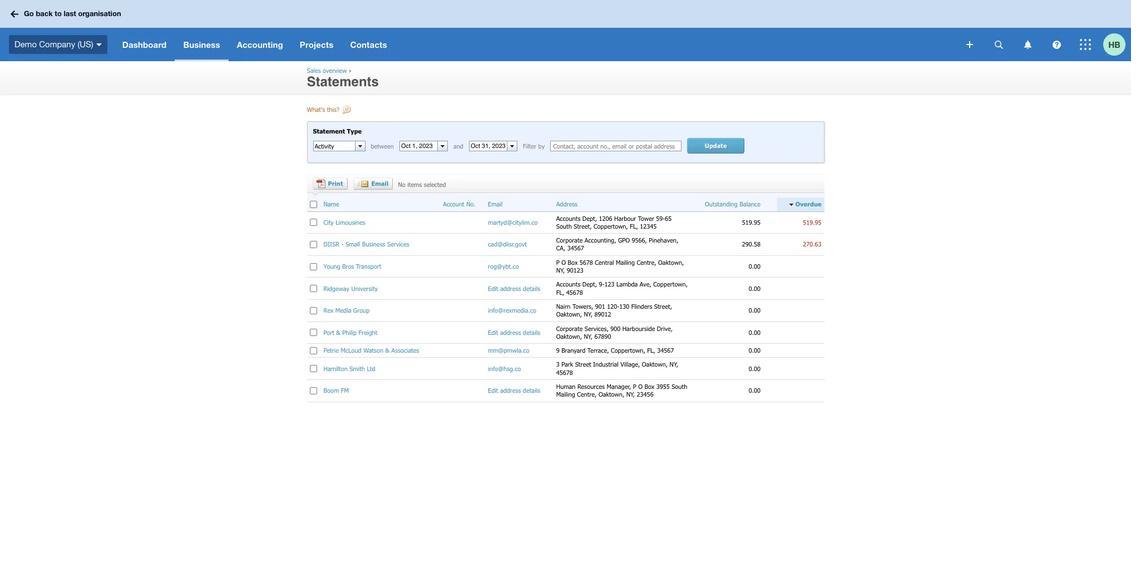 Task type: vqa. For each thing, say whether or not it's contained in the screenshot.
left South
yes



Task type: locate. For each thing, give the bounding box(es) containing it.
901
[[595, 303, 605, 310]]

45678 inside 3 park street industrial village, oaktown, ny, 45678
[[556, 369, 573, 376]]

name
[[324, 200, 339, 208]]

3 edit from the top
[[488, 387, 498, 394]]

4 0.00 from the top
[[749, 329, 760, 336]]

ny, down the manager, p
[[626, 391, 635, 398]]

12345
[[640, 222, 657, 230]]

1 edit from the top
[[488, 285, 498, 292]]

None text field
[[313, 141, 355, 151]]

svg image
[[994, 40, 1003, 49], [1024, 40, 1031, 49], [966, 41, 973, 48]]

name link
[[324, 200, 339, 208]]

1 edit address details link from the top
[[488, 285, 540, 292]]

corporate up the "branyard"
[[556, 325, 583, 332]]

45678
[[566, 289, 583, 296], [556, 369, 573, 376]]

mailing down the corporate accounting, gpo 9566, pinehaven, ca, 34567
[[616, 259, 635, 266]]

details for accounts
[[523, 285, 540, 292]]

edit down rog@ybt.co
[[488, 285, 498, 292]]

0.00 for p o box 5678 central mailing centre, oaktown, ny, 90123
[[749, 263, 760, 270]]

email left no
[[371, 180, 388, 187]]

0 vertical spatial edit address details link
[[488, 285, 540, 292]]

2 519.95 from the left
[[799, 218, 821, 226]]

box up 90123
[[568, 259, 578, 266]]

None checkbox
[[310, 263, 317, 270], [310, 285, 317, 292], [310, 329, 317, 336], [310, 365, 317, 372], [310, 387, 317, 394], [310, 263, 317, 270], [310, 285, 317, 292], [310, 329, 317, 336], [310, 365, 317, 372], [310, 387, 317, 394]]

edit address details link
[[488, 285, 540, 292], [488, 329, 540, 336], [488, 387, 540, 394]]

(us)
[[78, 39, 93, 49]]

0 vertical spatial edit
[[488, 285, 498, 292]]

1 horizontal spatial centre,
[[637, 259, 656, 266]]

edit address details up mm@pmwla.co link
[[488, 329, 540, 336]]

fl, up nairn
[[556, 289, 564, 296]]

9 branyard terrace, coppertown, fl, 34567 link
[[556, 347, 674, 354]]

0 horizontal spatial 34567
[[567, 244, 584, 252]]

oaktown, down nairn
[[556, 311, 582, 318]]

details for human
[[523, 387, 540, 394]]

0.00
[[749, 263, 760, 270], [749, 285, 760, 292], [749, 307, 760, 314], [749, 329, 760, 336], [749, 347, 760, 354], [749, 365, 760, 372], [749, 387, 760, 394]]

ny, inside human resources manager, p o box 3955 south mailing centre, oaktown, ny, 23456
[[626, 391, 635, 398]]

p o box 5678 central mailing centre, oaktown, ny, 90123 link
[[556, 259, 684, 274]]

6 0.00 from the top
[[749, 365, 760, 372]]

2 vertical spatial coppertown,
[[611, 347, 645, 354]]

1 details from the top
[[523, 285, 540, 292]]

street, right flinders
[[654, 303, 672, 310]]

edit down info@hsg.co link
[[488, 387, 498, 394]]

0 vertical spatial south
[[556, 222, 572, 230]]

7 0.00 from the top
[[749, 387, 760, 394]]

edit address details up info@rexmedia.co on the bottom left of the page
[[488, 285, 540, 292]]

34567 down drive,
[[657, 347, 674, 354]]

0 vertical spatial edit address details
[[488, 285, 540, 292]]

oaktown, inside p o box 5678 central mailing centre, oaktown, ny, 90123
[[658, 259, 684, 266]]

ny, down towers,
[[584, 311, 593, 318]]

balance
[[740, 200, 760, 208]]

info@hsg.co
[[488, 365, 521, 372]]

box inside human resources manager, p o box 3955 south mailing centre, oaktown, ny, 23456
[[644, 383, 654, 390]]

1 horizontal spatial box
[[644, 383, 654, 390]]

0 horizontal spatial business
[[183, 39, 220, 50]]

business
[[183, 39, 220, 50], [362, 241, 385, 248]]

0 horizontal spatial svg image
[[966, 41, 973, 48]]

fl, down the harbour
[[630, 222, 638, 230]]

None text field
[[400, 141, 437, 151], [470, 141, 507, 151], [400, 141, 437, 151], [470, 141, 507, 151]]

1 vertical spatial edit address details
[[488, 329, 540, 336]]

0 vertical spatial mailing
[[616, 259, 635, 266]]

2 accounts from the top
[[556, 281, 580, 288]]

south for accounts dept, 1206 harbour tower 59-65 south street, coppertown, fl, 12345
[[556, 222, 572, 230]]

coppertown, up the "village,"
[[611, 347, 645, 354]]

banner
[[0, 0, 1131, 61]]

34567 for fl,
[[657, 347, 674, 354]]

ny, inside nairn towers, 901 120-130 flinders street, oaktown, ny, 89012
[[584, 311, 593, 318]]

2 vertical spatial address
[[500, 387, 521, 394]]

overdue
[[795, 200, 821, 208]]

& right the watson
[[385, 347, 389, 354]]

1 vertical spatial 45678
[[556, 369, 573, 376]]

drive,
[[657, 325, 673, 332]]

1 horizontal spatial o
[[638, 383, 643, 390]]

ny, inside 3 park street industrial village, oaktown, ny, 45678
[[670, 361, 678, 368]]

519.95 down overdue link
[[799, 218, 821, 226]]

1 horizontal spatial email link
[[488, 200, 503, 208]]

south
[[556, 222, 572, 230], [672, 383, 687, 390]]

address up info@rexmedia.co on the bottom left of the page
[[500, 285, 521, 292]]

accounts down address "link"
[[556, 215, 580, 222]]

address
[[500, 285, 521, 292], [500, 329, 521, 336], [500, 387, 521, 394]]

0 vertical spatial email
[[371, 180, 388, 187]]

1 edit address details from the top
[[488, 285, 540, 292]]

email link left no
[[353, 178, 392, 190]]

270.63
[[799, 241, 821, 248]]

0 vertical spatial coppertown,
[[594, 222, 628, 230]]

edit address details link up info@rexmedia.co on the bottom left of the page
[[488, 285, 540, 292]]

ltd
[[367, 365, 375, 372]]

south inside human resources manager, p o box 3955 south mailing centre, oaktown, ny, 23456
[[672, 383, 687, 390]]

watson
[[363, 347, 383, 354]]

0 vertical spatial details
[[523, 285, 540, 292]]

mailing inside p o box 5678 central mailing centre, oaktown, ny, 90123
[[616, 259, 635, 266]]

ny, down p
[[556, 267, 565, 274]]

None checkbox
[[310, 201, 317, 208], [310, 219, 317, 226], [310, 241, 317, 248], [310, 307, 317, 314], [310, 347, 317, 354], [310, 201, 317, 208], [310, 219, 317, 226], [310, 241, 317, 248], [310, 307, 317, 314], [310, 347, 317, 354]]

65
[[665, 215, 672, 222]]

1 vertical spatial &
[[385, 347, 389, 354]]

bros
[[342, 263, 354, 270]]

dashboard
[[122, 39, 167, 50]]

45678 up towers,
[[566, 289, 583, 296]]

1 corporate from the top
[[556, 237, 583, 244]]

1 vertical spatial details
[[523, 329, 540, 336]]

fl, inside accounts dept, 9-123 lambda ave, coppertown, fl, 45678
[[556, 289, 564, 296]]

coppertown, right ave,
[[653, 281, 688, 288]]

south down address "link"
[[556, 222, 572, 230]]

young
[[324, 263, 340, 270]]

90123
[[567, 267, 583, 274]]

0 vertical spatial corporate
[[556, 237, 583, 244]]

svg image
[[11, 10, 18, 18], [1080, 39, 1091, 50], [1052, 40, 1061, 49], [96, 43, 102, 46]]

corporate services, 900 harbourside drive, oaktown, ny, 67890 link
[[556, 325, 673, 340]]

0 horizontal spatial centre,
[[577, 391, 597, 398]]

box up 23456
[[644, 383, 654, 390]]

34567 right ca,
[[567, 244, 584, 252]]

update link
[[687, 138, 744, 154]]

svg image inside demo company (us) popup button
[[96, 43, 102, 46]]

1 horizontal spatial mailing
[[616, 259, 635, 266]]

3
[[556, 361, 560, 368]]

port & philip freight
[[324, 329, 377, 336]]

0 vertical spatial 34567
[[567, 244, 584, 252]]

0.00 for nairn towers, 901 120-130 flinders street, oaktown, ny, 89012
[[749, 307, 760, 314]]

mailing
[[616, 259, 635, 266], [556, 391, 575, 398]]

1 horizontal spatial email
[[488, 200, 503, 208]]

1 0.00 from the top
[[749, 263, 760, 270]]

diisr
[[324, 241, 339, 248]]

corporate inside corporate services, 900 harbourside drive, oaktown, ny, 67890
[[556, 325, 583, 332]]

ridgeway
[[324, 285, 349, 292]]

young bros transport
[[324, 263, 381, 270]]

0 vertical spatial accounts
[[556, 215, 580, 222]]

oaktown, inside nairn towers, 901 120-130 flinders street, oaktown, ny, 89012
[[556, 311, 582, 318]]

2 corporate from the top
[[556, 325, 583, 332]]

1 vertical spatial o
[[638, 383, 643, 390]]

details
[[523, 285, 540, 292], [523, 329, 540, 336], [523, 387, 540, 394]]

1 vertical spatial address
[[500, 329, 521, 336]]

email link right the no.
[[488, 200, 503, 208]]

filter
[[523, 143, 536, 150]]

edit address details down info@hsg.co link
[[488, 387, 540, 394]]

p
[[556, 259, 560, 266]]

& right port
[[336, 329, 340, 336]]

2 details from the top
[[523, 329, 540, 336]]

5 0.00 from the top
[[749, 347, 760, 354]]

0 horizontal spatial south
[[556, 222, 572, 230]]

1 horizontal spatial 34567
[[657, 347, 674, 354]]

south for human resources manager, p o box 3955 south mailing centre, oaktown, ny, 23456
[[672, 383, 687, 390]]

519.95
[[742, 218, 760, 226], [799, 218, 821, 226]]

street, inside nairn towers, 901 120-130 flinders street, oaktown, ny, 89012
[[654, 303, 672, 310]]

services, 900
[[585, 325, 620, 332]]

o right p
[[561, 259, 566, 266]]

34567 inside the corporate accounting, gpo 9566, pinehaven, ca, 34567
[[567, 244, 584, 252]]

street, inside the accounts dept, 1206 harbour tower 59-65 south street, coppertown, fl, 12345
[[574, 222, 592, 230]]

3 0.00 from the top
[[749, 307, 760, 314]]

accounts down 90123
[[556, 281, 580, 288]]

oaktown, down the manager, p
[[599, 391, 624, 398]]

towers,
[[572, 303, 593, 310]]

1 address from the top
[[500, 285, 521, 292]]

2 edit from the top
[[488, 329, 498, 336]]

0 vertical spatial centre,
[[637, 259, 656, 266]]

email inside email link
[[371, 180, 388, 187]]

navigation
[[114, 28, 959, 61]]

1 horizontal spatial fl,
[[630, 222, 638, 230]]

1 vertical spatial street,
[[654, 303, 672, 310]]

fl, inside the accounts dept, 1206 harbour tower 59-65 south street, coppertown, fl, 12345
[[630, 222, 638, 230]]

business inside popup button
[[183, 39, 220, 50]]

south right 3955
[[672, 383, 687, 390]]

1 vertical spatial edit
[[488, 329, 498, 336]]

0.00 for accounts dept, 9-123 lambda ave, coppertown, fl, 45678
[[749, 285, 760, 292]]

2 edit address details from the top
[[488, 329, 540, 336]]

0 vertical spatial box
[[568, 259, 578, 266]]

0 vertical spatial business
[[183, 39, 220, 50]]

3 edit address details link from the top
[[488, 387, 540, 394]]

1 vertical spatial 34567
[[657, 347, 674, 354]]

by
[[538, 143, 545, 150]]

edit address details for corporate
[[488, 329, 540, 336]]

edit address details link down info@hsg.co link
[[488, 387, 540, 394]]

address for corporate
[[500, 329, 521, 336]]

1 accounts from the top
[[556, 215, 580, 222]]

mailing down human
[[556, 391, 575, 398]]

account
[[443, 200, 464, 208]]

centre, down resources
[[577, 391, 597, 398]]

oaktown, down the pinehaven,
[[658, 259, 684, 266]]

edit up mm@pmwla.co link
[[488, 329, 498, 336]]

3 details from the top
[[523, 387, 540, 394]]

0 horizontal spatial email link
[[353, 178, 392, 190]]

5678
[[580, 259, 593, 266]]

oaktown, up 3955
[[642, 361, 668, 368]]

edit address details link for corporate
[[488, 329, 540, 336]]

address up mm@pmwla.co
[[500, 329, 521, 336]]

2 vertical spatial edit address details link
[[488, 387, 540, 394]]

details up info@rexmedia.co on the bottom left of the page
[[523, 285, 540, 292]]

0 vertical spatial fl,
[[630, 222, 638, 230]]

0 horizontal spatial o
[[561, 259, 566, 266]]

519.95 down the balance
[[742, 218, 760, 226]]

3 address from the top
[[500, 387, 521, 394]]

coppertown, up accounting, gpo
[[594, 222, 628, 230]]

email for the topmost email link
[[371, 180, 388, 187]]

1 519.95 from the left
[[742, 218, 760, 226]]

0 horizontal spatial mailing
[[556, 391, 575, 398]]

1 horizontal spatial &
[[385, 347, 389, 354]]

info@rexmedia.co
[[488, 307, 536, 314]]

0 vertical spatial street,
[[574, 222, 592, 230]]

corporate inside the corporate accounting, gpo 9566, pinehaven, ca, 34567
[[556, 237, 583, 244]]

1 vertical spatial business
[[362, 241, 385, 248]]

accounting, gpo
[[585, 237, 630, 244]]

2 edit address details link from the top
[[488, 329, 540, 336]]

edit address details link up mm@pmwla.co link
[[488, 329, 540, 336]]

1 horizontal spatial svg image
[[994, 40, 1003, 49]]

mm@pmwla.co
[[488, 347, 529, 354]]

0 vertical spatial o
[[561, 259, 566, 266]]

1 vertical spatial corporate
[[556, 325, 583, 332]]

0.00 for 3 park street industrial village, oaktown, ny, 45678
[[749, 365, 760, 372]]

accounting button
[[228, 28, 291, 61]]

2 0.00 from the top
[[749, 285, 760, 292]]

accounting
[[237, 39, 283, 50]]

mcloud
[[341, 347, 361, 354]]

1 horizontal spatial south
[[672, 383, 687, 390]]

0 horizontal spatial &
[[336, 329, 340, 336]]

email right the no.
[[488, 200, 503, 208]]

rex
[[324, 307, 333, 314]]

associates
[[391, 347, 419, 354]]

address for accounts
[[500, 285, 521, 292]]

email link
[[353, 178, 392, 190], [488, 200, 503, 208]]

demo company (us)
[[14, 39, 93, 49]]

1 vertical spatial centre,
[[577, 391, 597, 398]]

0 vertical spatial 45678
[[566, 289, 583, 296]]

3 edit address details from the top
[[488, 387, 540, 394]]

2 address from the top
[[500, 329, 521, 336]]

0.00 for 9 branyard terrace, coppertown, fl, 34567
[[749, 347, 760, 354]]

2 vertical spatial details
[[523, 387, 540, 394]]

centre, up ave,
[[637, 259, 656, 266]]

email
[[371, 180, 388, 187], [488, 200, 503, 208]]

45678 down park
[[556, 369, 573, 376]]

1 vertical spatial mailing
[[556, 391, 575, 398]]

1 vertical spatial edit address details link
[[488, 329, 540, 336]]

2 vertical spatial fl,
[[647, 347, 655, 354]]

1 vertical spatial south
[[672, 383, 687, 390]]

philip
[[342, 329, 357, 336]]

flinders
[[631, 303, 652, 310]]

what's this?
[[307, 106, 339, 113]]

nairn towers, 901 120-130 flinders street, oaktown, ny, 89012 link
[[556, 303, 672, 318]]

accounts inside accounts dept, 9-123 lambda ave, coppertown, fl, 45678
[[556, 281, 580, 288]]

o up 23456
[[638, 383, 643, 390]]

corporate up ca,
[[556, 237, 583, 244]]

village,
[[620, 361, 640, 368]]

0 horizontal spatial box
[[568, 259, 578, 266]]

hamilton
[[324, 365, 348, 372]]

0 horizontal spatial 519.95
[[742, 218, 760, 226]]

accounts for fl,
[[556, 281, 580, 288]]

what's this? link
[[307, 106, 353, 116]]

address down info@hsg.co link
[[500, 387, 521, 394]]

corporate services, 900 harbourside drive, oaktown, ny, 67890
[[556, 325, 673, 340]]

0 horizontal spatial street,
[[574, 222, 592, 230]]

0 horizontal spatial fl,
[[556, 289, 564, 296]]

details up mm@pmwla.co
[[523, 329, 540, 336]]

2 vertical spatial edit
[[488, 387, 498, 394]]

1 horizontal spatial business
[[362, 241, 385, 248]]

oaktown, up the "branyard"
[[556, 333, 582, 340]]

0 horizontal spatial email
[[371, 180, 388, 187]]

ny, up 3955
[[670, 361, 678, 368]]

south inside the accounts dept, 1206 harbour tower 59-65 south street, coppertown, fl, 12345
[[556, 222, 572, 230]]

1 horizontal spatial 519.95
[[799, 218, 821, 226]]

details left human
[[523, 387, 540, 394]]

petrie mcloud watson & associates
[[324, 347, 419, 354]]

1 horizontal spatial street,
[[654, 303, 672, 310]]

street, down dept, 1206
[[574, 222, 592, 230]]

freight
[[359, 329, 377, 336]]

industrial
[[593, 361, 619, 368]]

ny, left 67890
[[584, 333, 593, 340]]

1 vertical spatial coppertown,
[[653, 281, 688, 288]]

fl, down harbourside
[[647, 347, 655, 354]]

45678 inside accounts dept, 9-123 lambda ave, coppertown, fl, 45678
[[566, 289, 583, 296]]

info@rexmedia.co link
[[488, 307, 536, 314]]

1 vertical spatial accounts
[[556, 281, 580, 288]]

print
[[328, 180, 343, 187]]

0 vertical spatial address
[[500, 285, 521, 292]]

1 vertical spatial box
[[644, 383, 654, 390]]

1 vertical spatial fl,
[[556, 289, 564, 296]]

port & philip freight link
[[324, 329, 377, 336]]

back
[[36, 9, 53, 18]]

2 vertical spatial edit address details
[[488, 387, 540, 394]]

centre, inside human resources manager, p o box 3955 south mailing centre, oaktown, ny, 23456
[[577, 391, 597, 398]]

accounts inside the accounts dept, 1206 harbour tower 59-65 south street, coppertown, fl, 12345
[[556, 215, 580, 222]]

1 vertical spatial email
[[488, 200, 503, 208]]

no.
[[466, 200, 476, 208]]

no items selected
[[398, 181, 446, 188]]



Task type: describe. For each thing, give the bounding box(es) containing it.
statement
[[313, 127, 345, 135]]

cad@diisr.govt
[[488, 241, 527, 248]]

items
[[407, 181, 422, 188]]

34567 for ca,
[[567, 244, 584, 252]]

branyard
[[561, 347, 585, 354]]

accounts dept, 1206 harbour tower 59-65 south street, coppertown, fl, 12345
[[556, 215, 672, 230]]

Contact, account no., email or postal address text field
[[550, 141, 682, 151]]

nairn
[[556, 303, 571, 310]]

to
[[55, 9, 62, 18]]

45678 for 3
[[556, 369, 573, 376]]

contacts button
[[342, 28, 395, 61]]

3 park street industrial village, oaktown, ny, 45678
[[556, 361, 678, 376]]

2 horizontal spatial fl,
[[647, 347, 655, 354]]

between
[[371, 143, 394, 150]]

dept, 1206
[[582, 215, 612, 222]]

centre, inside p o box 5678 central mailing centre, oaktown, ny, 90123
[[637, 259, 656, 266]]

ca,
[[556, 244, 565, 252]]

›
[[349, 67, 352, 74]]

oaktown, inside human resources manager, p o box 3955 south mailing centre, oaktown, ny, 23456
[[599, 391, 624, 398]]

edit address details link for accounts
[[488, 285, 540, 292]]

services
[[387, 241, 409, 248]]

mm@pmwla.co link
[[488, 347, 529, 354]]

details for corporate
[[523, 329, 540, 336]]

petrie mcloud watson & associates link
[[324, 347, 419, 354]]

boom fm link
[[324, 387, 349, 394]]

oaktown, inside 3 park street industrial village, oaktown, ny, 45678
[[642, 361, 668, 368]]

ny, inside p o box 5678 central mailing centre, oaktown, ny, 90123
[[556, 267, 565, 274]]

0.00 for human resources manager, p o box 3955 south mailing centre, oaktown, ny, 23456
[[749, 387, 760, 394]]

overview
[[323, 67, 347, 74]]

last
[[64, 9, 76, 18]]

terrace,
[[587, 347, 609, 354]]

sales overview › statements
[[307, 67, 379, 90]]

edit address details for human
[[488, 387, 540, 394]]

filter by
[[523, 143, 545, 150]]

projects
[[300, 39, 334, 50]]

tower
[[638, 215, 654, 222]]

corporate accounting, gpo 9566, pinehaven, ca, 34567 link
[[556, 237, 678, 252]]

2 horizontal spatial svg image
[[1024, 40, 1031, 49]]

email for the bottommost email link
[[488, 200, 503, 208]]

o inside p o box 5678 central mailing centre, oaktown, ny, 90123
[[561, 259, 566, 266]]

box inside p o box 5678 central mailing centre, oaktown, ny, 90123
[[568, 259, 578, 266]]

type
[[347, 127, 362, 135]]

59-
[[656, 215, 665, 222]]

120-
[[607, 303, 619, 310]]

9 branyard terrace, coppertown, fl, 34567
[[556, 347, 674, 354]]

banner containing hb
[[0, 0, 1131, 61]]

pinehaven,
[[649, 237, 678, 244]]

diisr - small business services link
[[324, 241, 409, 248]]

rog@ybt.co link
[[488, 263, 519, 270]]

go back to last organisation
[[24, 9, 121, 18]]

port
[[324, 329, 334, 336]]

3955
[[656, 383, 670, 390]]

edit for human
[[488, 387, 498, 394]]

ave,
[[640, 281, 651, 288]]

fm
[[341, 387, 349, 394]]

account no.
[[443, 200, 476, 208]]

130
[[619, 303, 629, 310]]

ny, inside corporate services, 900 harbourside drive, oaktown, ny, 67890
[[584, 333, 593, 340]]

human
[[556, 383, 576, 390]]

martyd@citylim.co
[[488, 218, 538, 226]]

address for human
[[500, 387, 521, 394]]

coppertown, inside the accounts dept, 1206 harbour tower 59-65 south street, coppertown, fl, 12345
[[594, 222, 628, 230]]

p o box 5678 central mailing centre, oaktown, ny, 90123
[[556, 259, 684, 274]]

street
[[575, 361, 591, 368]]

outstanding
[[705, 200, 738, 208]]

dept, 9-
[[582, 281, 604, 288]]

limousines
[[336, 218, 365, 226]]

coppertown, inside accounts dept, 9-123 lambda ave, coppertown, fl, 45678
[[653, 281, 688, 288]]

boom
[[324, 387, 339, 394]]

hamilton smith ltd
[[324, 365, 375, 372]]

statements
[[307, 74, 379, 90]]

company
[[39, 39, 75, 49]]

290.58
[[742, 241, 760, 248]]

9566,
[[632, 237, 647, 244]]

accounts for south
[[556, 215, 580, 222]]

harbourside
[[622, 325, 655, 332]]

navigation containing dashboard
[[114, 28, 959, 61]]

23456
[[637, 391, 653, 398]]

demo
[[14, 39, 37, 49]]

3 park street industrial village, oaktown, ny, 45678 link
[[556, 361, 678, 376]]

city limousines link
[[324, 218, 365, 226]]

outstanding balance link
[[705, 200, 760, 208]]

info@hsg.co link
[[488, 365, 521, 372]]

ridgeway university link
[[324, 285, 378, 292]]

update
[[705, 142, 727, 149]]

edit address details for accounts
[[488, 285, 540, 292]]

1 vertical spatial email link
[[488, 200, 503, 208]]

-
[[341, 241, 344, 248]]

cad@diisr.govt link
[[488, 241, 527, 248]]

outstanding balance
[[705, 200, 760, 208]]

oaktown, inside corporate services, 900 harbourside drive, oaktown, ny, 67890
[[556, 333, 582, 340]]

projects button
[[291, 28, 342, 61]]

svg image inside go back to last organisation link
[[11, 10, 18, 18]]

harbour
[[614, 215, 636, 222]]

corporate for ca,
[[556, 237, 583, 244]]

park
[[561, 361, 573, 368]]

rex media group
[[324, 307, 370, 314]]

o inside human resources manager, p o box 3955 south mailing centre, oaktown, ny, 23456
[[638, 383, 643, 390]]

ridgeway university
[[324, 285, 378, 292]]

account no. link
[[443, 200, 476, 208]]

hb button
[[1103, 28, 1131, 61]]

demo company (us) button
[[0, 28, 114, 61]]

edit for corporate
[[488, 329, 498, 336]]

central
[[595, 259, 614, 266]]

diisr - small business services
[[324, 241, 409, 248]]

0 vertical spatial email link
[[353, 178, 392, 190]]

young bros transport link
[[324, 263, 381, 270]]

corporate for oaktown,
[[556, 325, 583, 332]]

edit for accounts
[[488, 285, 498, 292]]

mailing inside human resources manager, p o box 3955 south mailing centre, oaktown, ny, 23456
[[556, 391, 575, 398]]

edit address details link for human
[[488, 387, 540, 394]]

89012
[[594, 311, 611, 318]]

martyd@citylim.co link
[[488, 218, 538, 226]]

dashboard link
[[114, 28, 175, 61]]

0 vertical spatial &
[[336, 329, 340, 336]]

45678 for accounts
[[566, 289, 583, 296]]

0.00 for corporate services, 900 harbourside drive, oaktown, ny, 67890
[[749, 329, 760, 336]]

67890
[[594, 333, 611, 340]]



